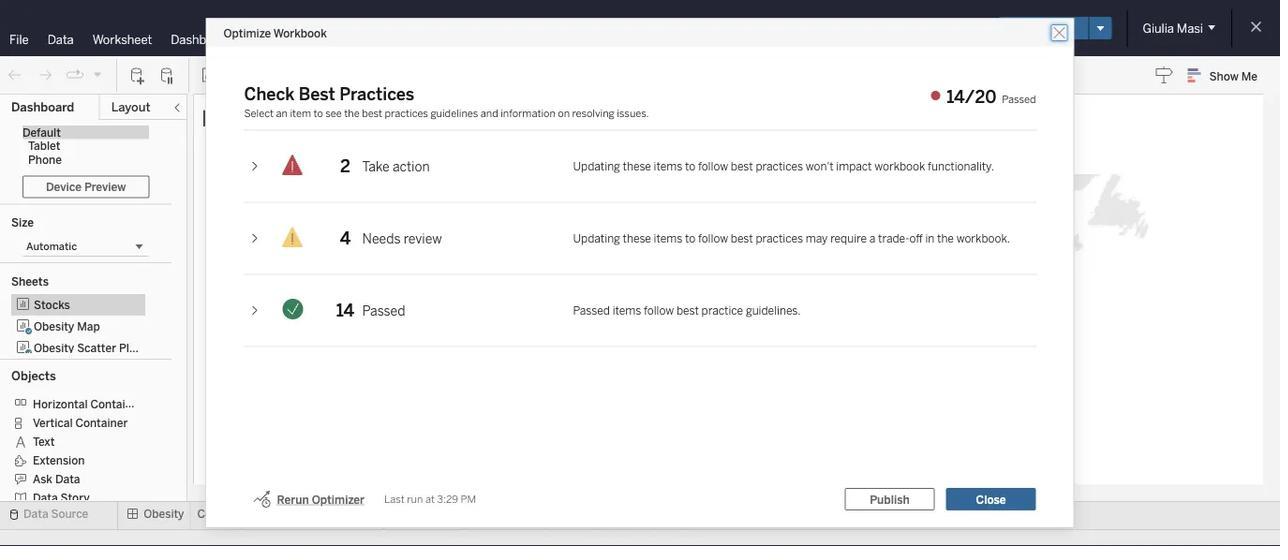 Task type: vqa. For each thing, say whether or not it's contained in the screenshot.
Select inside Is Your County Obese? Select your county to see how it compares with other counties in the country
yes



Task type: describe. For each thing, give the bounding box(es) containing it.
trade-
[[878, 232, 910, 245]]

may
[[806, 232, 828, 245]]

14/20
[[947, 87, 997, 107]]

stocks
[[34, 298, 70, 311]]

horizontal
[[33, 398, 88, 411]]

last
[[384, 493, 405, 506]]

2023,
[[899, 21, 931, 36]]

select inside the optimize workbook 'dialog'
[[244, 107, 274, 120]]

close
[[976, 493, 1006, 506]]

phone
[[28, 153, 62, 166]]

your
[[304, 134, 328, 149]]

pm
[[461, 493, 476, 506]]

these for updating these items to follow best practices may require a trade-off in the workbook.
[[623, 232, 651, 245]]

issues.
[[617, 107, 649, 120]]

check
[[244, 84, 295, 105]]

passed items follow best practice guidelines.
[[573, 304, 801, 318]]

device
[[46, 180, 82, 194]]

default tablet phone
[[22, 126, 62, 166]]

list box containing stocks
[[11, 294, 160, 359]]

device preview button
[[22, 176, 149, 198]]

the inside is your county obese? select your county to see how it compares with other counties in the country
[[612, 134, 630, 149]]

run
[[407, 493, 423, 506]]

at
[[425, 493, 435, 506]]

new data source image
[[128, 66, 147, 85]]

file
[[9, 32, 29, 47]]

am
[[965, 21, 984, 36]]

won't
[[806, 160, 834, 173]]

pause auto updates image
[[158, 66, 177, 85]]

passed inside 14/20 passed
[[1002, 93, 1036, 105]]

practices for updating these items to follow best practices may require a trade-off in the workbook.
[[756, 232, 803, 245]]

default
[[22, 126, 61, 139]]

guidelines.
[[746, 304, 801, 318]]

sort ascending image
[[352, 66, 370, 85]]

analysis
[[251, 32, 297, 47]]

undo image
[[6, 66, 24, 85]]

obesity for obesity map
[[34, 319, 74, 333]]

draft
[[601, 21, 627, 35]]

data for data story
[[33, 491, 58, 505]]

source
[[51, 508, 88, 521]]

to for updating these items to follow best practices won't impact workbook functionality.
[[685, 160, 696, 173]]

compares
[[439, 134, 491, 149]]

data guide image
[[1155, 66, 1174, 84]]

sheets
[[11, 275, 49, 288]]

giulia
[[1143, 21, 1174, 36]]

optimize workbook dialog
[[207, 19, 1074, 528]]

1 horizontal spatial publish
[[1024, 21, 1064, 35]]

a
[[870, 232, 876, 245]]

2 vertical spatial follow
[[644, 304, 674, 318]]

format
[[359, 32, 399, 47]]

swap rows and columns image
[[322, 66, 340, 85]]

workbook
[[274, 26, 327, 40]]

ask data
[[33, 473, 80, 486]]

other
[[520, 134, 549, 149]]

scatter
[[77, 341, 116, 354]]

country
[[632, 134, 673, 149]]

tablet
[[28, 139, 60, 153]]

11:48
[[934, 21, 963, 36]]

global
[[269, 508, 302, 521]]

guidelines
[[431, 107, 478, 120]]

horizontal container
[[33, 398, 143, 411]]

in inside is your county obese? select your county to see how it compares with other counties in the country
[[599, 134, 609, 149]]

functionality.
[[928, 160, 994, 173]]

how
[[404, 134, 426, 149]]

require
[[831, 232, 867, 245]]

giulia masi
[[1143, 21, 1204, 36]]

me
[[1242, 69, 1258, 83]]

check best practices
[[244, 84, 415, 105]]

vertical container
[[33, 416, 128, 430]]

impact
[[836, 160, 872, 173]]

obesity map
[[34, 319, 100, 333]]

optimize
[[224, 26, 271, 40]]

0 vertical spatial publish button
[[999, 17, 1089, 39]]

updating these items to follow best practices may require a trade-off in the workbook.
[[573, 232, 1010, 245]]

on
[[558, 107, 570, 120]]

county
[[278, 101, 353, 133]]

device preview
[[46, 180, 126, 194]]

lasso (d) image
[[217, 288, 237, 308]]

layout
[[111, 100, 150, 115]]

to for updating these items to follow best practices may require a trade-off in the workbook.
[[685, 232, 696, 245]]

data story option
[[11, 488, 135, 507]]

is your county obese? select your county to see how it compares with other counties in the country
[[201, 101, 673, 149]]

0 vertical spatial the
[[344, 107, 360, 120]]

college
[[197, 508, 237, 521]]

vertical container option
[[11, 413, 135, 432]]

masi
[[1177, 21, 1204, 36]]

1 horizontal spatial replay animation image
[[92, 69, 103, 80]]

14/20 passed
[[947, 87, 1036, 107]]



Task type: locate. For each thing, give the bounding box(es) containing it.
extension option
[[11, 451, 135, 470]]

obesity
[[34, 319, 74, 333], [34, 341, 74, 354], [144, 508, 184, 521]]

radial (s) image
[[217, 267, 237, 288]]

passed inside check best practices tab list
[[573, 304, 610, 318]]

1 horizontal spatial publish button
[[999, 17, 1089, 39]]

sort descending image
[[382, 66, 400, 85]]

flight
[[391, 508, 421, 521]]

optimize workbook
[[224, 26, 327, 40]]

help
[[418, 32, 443, 47]]

3:29
[[437, 493, 458, 506]]

obese?
[[358, 101, 434, 133]]

practice
[[702, 304, 743, 318]]

1 vertical spatial map
[[77, 319, 100, 333]]

passed
[[1002, 93, 1036, 105], [573, 304, 610, 318]]

0 vertical spatial in
[[599, 134, 609, 149]]

obesity for obesity scatter plot
[[34, 341, 74, 354]]

select an item to see the best practices guidelines and information on resolving issues.
[[244, 107, 649, 120]]

1 horizontal spatial map
[[316, 32, 340, 47]]

0 vertical spatial updating
[[573, 160, 620, 173]]

publish inside the optimize workbook 'dialog'
[[870, 493, 910, 506]]

in right off
[[926, 232, 935, 245]]

0 horizontal spatial the
[[344, 107, 360, 120]]

dashboard up "default"
[[11, 100, 74, 115]]

1 vertical spatial these
[[623, 232, 651, 245]]

2 vertical spatial practices
[[756, 232, 803, 245]]

0 horizontal spatial passed
[[573, 304, 610, 318]]

2 vertical spatial obesity
[[144, 508, 184, 521]]

ask data option
[[11, 470, 135, 488]]

updating for updating these items to follow best practices may require a trade-off in the workbook.
[[573, 232, 620, 245]]

1 vertical spatial dashboard
[[11, 100, 74, 115]]

0 vertical spatial see
[[326, 107, 342, 120]]

the down issues.
[[612, 134, 630, 149]]

select down an
[[269, 134, 301, 149]]

0 vertical spatial passed
[[1002, 93, 1036, 105]]

1 vertical spatial updating
[[573, 232, 620, 245]]

2 horizontal spatial the
[[937, 232, 954, 245]]

information
[[501, 107, 556, 120]]

story
[[60, 491, 90, 505]]

0 vertical spatial practices
[[385, 107, 428, 120]]

in right counties
[[599, 134, 609, 149]]

data down 'ask'
[[33, 491, 58, 505]]

worksheet
[[93, 32, 152, 47]]

replay animation image right redo icon
[[66, 66, 84, 85]]

dashboard up new worksheet icon
[[171, 32, 232, 47]]

practices up the how at the top of page
[[385, 107, 428, 120]]

follow for may
[[698, 232, 728, 245]]

with
[[493, 134, 518, 149]]

replay animation image left new data source image on the left top of page
[[92, 69, 103, 80]]

1 horizontal spatial dashboard
[[171, 32, 232, 47]]

0 vertical spatial select
[[244, 107, 274, 120]]

your
[[224, 101, 273, 133]]

0 horizontal spatial dashboard
[[11, 100, 74, 115]]

these down country
[[623, 160, 651, 173]]

0 vertical spatial items
[[654, 160, 683, 173]]

county
[[330, 134, 367, 149]]

1 vertical spatial publish button
[[845, 488, 935, 511]]

1 vertical spatial in
[[926, 232, 935, 245]]

size
[[11, 216, 34, 230]]

container inside option
[[90, 398, 143, 411]]

2 vertical spatial the
[[937, 232, 954, 245]]

1 vertical spatial practices
[[756, 160, 803, 173]]

0 vertical spatial follow
[[698, 160, 728, 173]]

in
[[599, 134, 609, 149], [926, 232, 935, 245]]

1 vertical spatial the
[[612, 134, 630, 149]]

container down horizontal container
[[75, 416, 128, 430]]

sep
[[855, 21, 877, 36]]

delays
[[424, 508, 459, 521]]

data down the data story on the left bottom
[[23, 508, 48, 521]]

29,
[[880, 21, 897, 36]]

marks. press enter to open the view data window.. use arrow keys to navigate data visualization elements. image
[[204, 174, 1280, 507]]

2 these from the top
[[623, 232, 651, 245]]

see inside is your county obese? select your county to see how it compares with other counties in the country
[[383, 134, 401, 149]]

best left the practice
[[677, 304, 699, 318]]

automatic
[[26, 240, 77, 253]]

clear sheet image
[[268, 66, 298, 85]]

data for data
[[48, 32, 74, 47]]

1 vertical spatial container
[[75, 416, 128, 430]]

edited
[[817, 21, 852, 36]]

see
[[326, 107, 342, 120], [383, 134, 401, 149]]

0 horizontal spatial map
[[77, 319, 100, 333]]

1 updating from the top
[[573, 160, 620, 173]]

container
[[90, 398, 143, 411], [75, 416, 128, 430]]

best
[[299, 84, 335, 105]]

collapse image
[[172, 102, 183, 113]]

data up data story option
[[55, 473, 80, 486]]

best
[[362, 107, 382, 120], [731, 160, 753, 173], [731, 232, 753, 245], [677, 304, 699, 318]]

an
[[276, 107, 288, 120]]

ask
[[33, 473, 52, 486]]

regional
[[643, 19, 705, 37]]

container for horizontal container
[[90, 398, 143, 411]]

data for data source
[[23, 508, 48, 521]]

items for updating these items to follow best practices won't impact workbook functionality.
[[654, 160, 683, 173]]

to inside is your county obese? select your county to see how it compares with other counties in the country
[[369, 134, 381, 149]]

0 vertical spatial obesity
[[34, 319, 74, 333]]

obesity down "stocks" on the bottom of page
[[34, 319, 74, 333]]

rectangle (a) image
[[217, 247, 237, 267]]

obesity left college
[[144, 508, 184, 521]]

see inside the optimize workbook 'dialog'
[[326, 107, 342, 120]]

these for updating these items to follow best practices won't impact workbook functionality.
[[623, 160, 651, 173]]

see down check best practices
[[326, 107, 342, 120]]

0 horizontal spatial replay animation image
[[66, 66, 84, 85]]

text option
[[11, 432, 135, 451]]

and
[[481, 107, 498, 120]]

0 vertical spatial container
[[90, 398, 143, 411]]

best up the practice
[[731, 232, 753, 245]]

objects
[[11, 368, 56, 383]]

vertical
[[33, 416, 73, 430]]

map up swap rows and columns image
[[316, 32, 340, 47]]

best down "practices"
[[362, 107, 382, 120]]

1 vertical spatial items
[[654, 232, 683, 245]]

practices left may
[[756, 232, 803, 245]]

objects list box
[[11, 389, 160, 507]]

off
[[910, 232, 923, 245]]

publish
[[1024, 21, 1064, 35], [870, 493, 910, 506]]

map inside list box
[[77, 319, 100, 333]]

items for updating these items to follow best practices may require a trade-off in the workbook.
[[654, 232, 683, 245]]

data
[[48, 32, 74, 47], [55, 473, 80, 486], [33, 491, 58, 505], [23, 508, 48, 521]]

the right off
[[937, 232, 954, 245]]

practices for updating these items to follow best practices won't impact workbook functionality.
[[756, 160, 803, 173]]

last run at 3:29 pm
[[384, 493, 476, 506]]

extension
[[33, 454, 85, 468]]

practices
[[340, 84, 415, 105]]

show me
[[1210, 69, 1258, 83]]

practices
[[385, 107, 428, 120], [756, 160, 803, 173], [756, 232, 803, 245]]

follow for won't
[[698, 160, 728, 173]]

workbook
[[875, 160, 925, 173]]

select
[[244, 107, 274, 120], [269, 134, 301, 149]]

data up redo icon
[[48, 32, 74, 47]]

replay animation image
[[66, 66, 84, 85], [92, 69, 103, 80]]

container up vertical container
[[90, 398, 143, 411]]

these up passed items follow best practice guidelines.
[[623, 232, 651, 245]]

the inside check best practices tab list
[[937, 232, 954, 245]]

0 horizontal spatial publish
[[870, 493, 910, 506]]

flight delays
[[391, 508, 459, 521]]

1 horizontal spatial see
[[383, 134, 401, 149]]

1 horizontal spatial in
[[926, 232, 935, 245]]

redo image
[[36, 66, 54, 85]]

edited sep 29, 2023, 11:48 am
[[817, 21, 984, 36]]

0 vertical spatial publish
[[1024, 21, 1064, 35]]

practices left won't
[[756, 160, 803, 173]]

item
[[290, 107, 311, 120]]

0 horizontal spatial see
[[326, 107, 342, 120]]

zoom home image
[[217, 226, 237, 247]]

counties
[[552, 134, 597, 149]]

best left won't
[[731, 160, 753, 173]]

obesity down the obesity map
[[34, 341, 74, 354]]

it
[[429, 134, 437, 149]]

updating these items to follow best practices won't impact workbook functionality.
[[573, 160, 994, 173]]

data source
[[23, 508, 88, 521]]

1 vertical spatial see
[[383, 134, 401, 149]]

1 horizontal spatial passed
[[1002, 93, 1036, 105]]

in inside check best practices tab list
[[926, 232, 935, 245]]

data story
[[33, 491, 90, 505]]

0 horizontal spatial in
[[599, 134, 609, 149]]

2 vertical spatial items
[[613, 304, 642, 318]]

select inside is your county obese? select your county to see how it compares with other counties in the country
[[269, 134, 301, 149]]

0 vertical spatial dashboard
[[171, 32, 232, 47]]

workbook.
[[957, 232, 1010, 245]]

the up county
[[344, 107, 360, 120]]

1 these from the top
[[623, 160, 651, 173]]

preview
[[84, 180, 126, 194]]

select down the check
[[244, 107, 274, 120]]

new worksheet image
[[201, 66, 227, 85]]

0 vertical spatial map
[[316, 32, 340, 47]]

text
[[33, 435, 55, 449]]

2 updating from the top
[[573, 232, 620, 245]]

list box
[[11, 294, 160, 359]]

show me button
[[1180, 61, 1275, 90]]

container for vertical container
[[75, 416, 128, 430]]

is
[[201, 101, 219, 133]]

see left the how at the top of page
[[383, 134, 401, 149]]

1 vertical spatial follow
[[698, 232, 728, 245]]

container inside option
[[75, 416, 128, 430]]

show
[[1210, 69, 1239, 83]]

1 vertical spatial passed
[[573, 304, 610, 318]]

these
[[623, 160, 651, 173], [623, 232, 651, 245]]

map up obesity scatter plot
[[77, 319, 100, 333]]

updating for updating these items to follow best practices won't impact workbook functionality.
[[573, 160, 620, 173]]

1 vertical spatial select
[[269, 134, 301, 149]]

check best practices tab list
[[244, 131, 1036, 466]]

items
[[654, 160, 683, 173], [654, 232, 683, 245], [613, 304, 642, 318]]

data inside 'option'
[[55, 473, 80, 486]]

0 horizontal spatial publish button
[[845, 488, 935, 511]]

1 vertical spatial publish
[[870, 493, 910, 506]]

1 horizontal spatial the
[[612, 134, 630, 149]]

to for select an item to see the best practices guidelines and information on resolving issues.
[[314, 107, 323, 120]]

horizontal container option
[[11, 395, 143, 413]]

obesity scatter plot
[[34, 341, 140, 354]]

is your county obese? heading
[[201, 101, 1280, 167]]

0 vertical spatial these
[[623, 160, 651, 173]]

close button
[[946, 488, 1036, 511]]

duplicate image
[[238, 66, 257, 85]]

temperatures
[[305, 508, 378, 521]]

resolving
[[572, 107, 615, 120]]

data inside option
[[33, 491, 58, 505]]

1 vertical spatial obesity
[[34, 341, 74, 354]]



